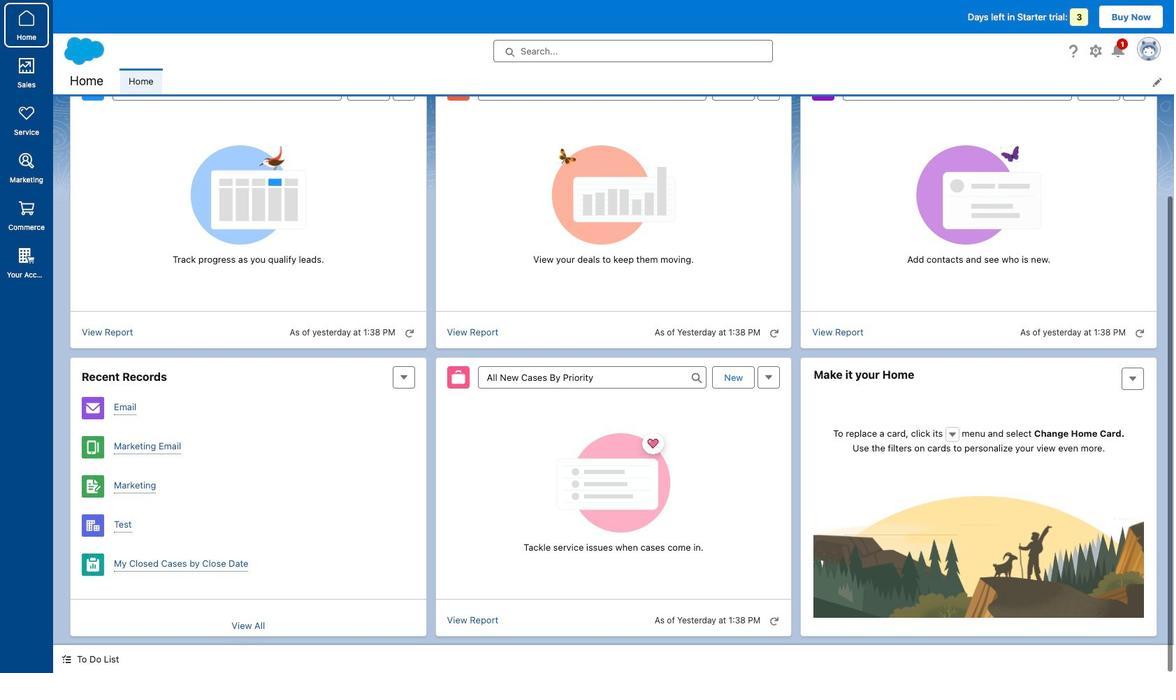 Task type: vqa. For each thing, say whether or not it's contained in the screenshot.
the left select an option text box
yes



Task type: locate. For each thing, give the bounding box(es) containing it.
engagement channel type image
[[82, 397, 104, 419]]

0 horizontal spatial select an option text field
[[113, 78, 342, 100]]

text default image
[[62, 655, 71, 664]]

text default image
[[948, 430, 958, 440]]

1 horizontal spatial select an option text field
[[843, 78, 1072, 100]]

report image
[[82, 553, 104, 576]]

Select an Option text field
[[113, 78, 342, 100], [843, 78, 1072, 100]]

Select an Option text field
[[478, 366, 707, 388]]

list
[[120, 69, 1175, 94]]



Task type: describe. For each thing, give the bounding box(es) containing it.
communication subscription image
[[82, 475, 104, 497]]

communication subscription channel type image
[[82, 436, 104, 458]]

1 select an option text field from the left
[[113, 78, 342, 100]]

account image
[[82, 514, 104, 537]]

2 select an option text field from the left
[[843, 78, 1072, 100]]



